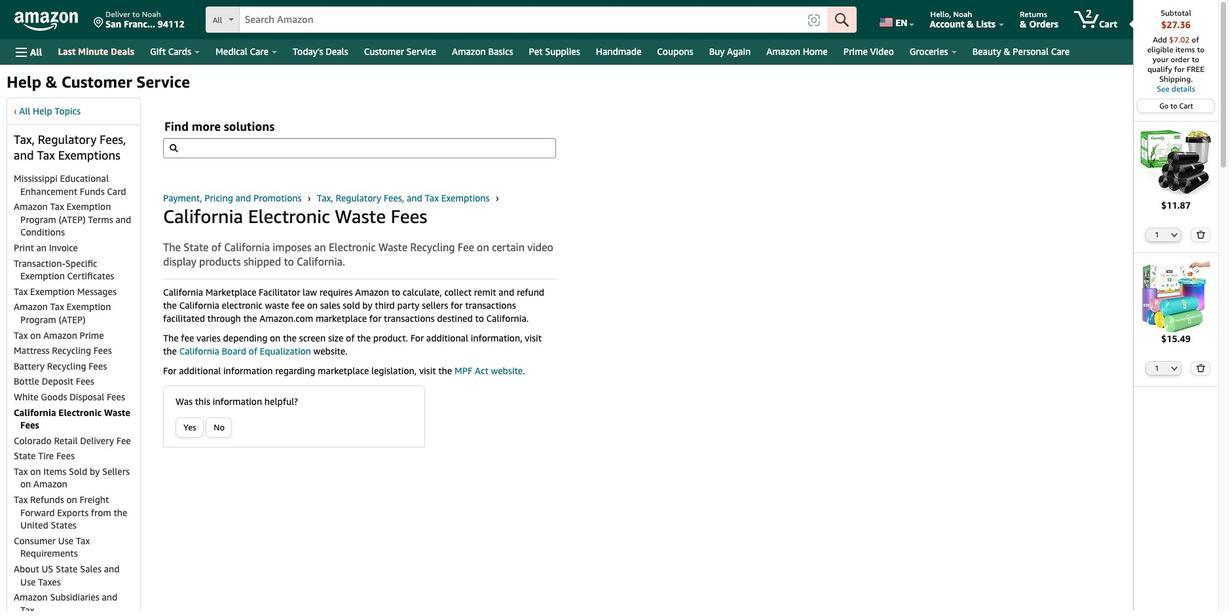 Task type: locate. For each thing, give the bounding box(es) containing it.
2 (atep) from the top
[[59, 314, 86, 326]]

groceries
[[910, 46, 948, 57]]

cart down "details"
[[1180, 102, 1193, 110]]

program up tax on amazon prime link
[[20, 314, 56, 326]]

by right sold
[[90, 466, 100, 477]]

regulatory
[[38, 132, 97, 147], [336, 193, 381, 204]]

the inside the fee varies depending on the screen size of the product. for additional information,          visit the
[[163, 333, 179, 344]]

to inside 'deliver to noah san franc... 94112‌'
[[132, 9, 140, 19]]

fee right delivery
[[116, 435, 131, 447]]

1 horizontal spatial state
[[56, 564, 78, 575]]

noah right the hello,
[[953, 9, 972, 19]]

0 horizontal spatial california.
[[297, 256, 345, 269]]

customer right today's deals
[[364, 46, 404, 57]]

& right the beauty
[[1004, 46, 1011, 57]]

regulatory down topics
[[38, 132, 97, 147]]

1 horizontal spatial by
[[362, 300, 373, 311]]

home
[[803, 46, 828, 57]]

by
[[362, 300, 373, 311], [90, 466, 100, 477]]

amazon home link
[[759, 43, 836, 61]]

an right imposes
[[314, 241, 326, 254]]

medical care
[[216, 46, 268, 57]]

handmade
[[596, 46, 642, 57]]

third
[[375, 300, 395, 311]]

1 horizontal spatial for
[[411, 333, 424, 344]]

certificates
[[67, 271, 114, 282]]

hommaly 1.2 gallon 240 pcs small black trash bags, strong garbage bags, bathroom trash can bin liners unscented, mini plastic bags for office, waste basket liner, fit 3,4.5,6 liters, 0.5,0.8,1,1.2 gal image
[[1140, 127, 1212, 199]]

1 vertical spatial electronic
[[329, 241, 376, 254]]

helpful?
[[265, 396, 298, 407]]

for down the "collect"
[[451, 300, 463, 311]]

the down facilitated
[[163, 333, 179, 344]]

california inside mississippi educational enhancement funds card amazon tax exemption program (atep) terms and conditions print an invoice transaction-specific exemption certificates tax exemption messages amazon tax exemption program (atep) tax on amazon prime mattress recycling fees battery recycling fees bottle deposit fees white goods disposal fees california electronic waste fees colorado retail delivery fee state tire fees tax on items sold by sellers on amazon tax refunds on freight forward exports from the united states consumer use tax requirements about us state sales and use taxes amazon subsidiaries and tax
[[14, 407, 56, 418]]

fee up 'amazon.com'
[[292, 300, 305, 311]]

deals right today's
[[326, 46, 348, 57]]

of down depending
[[249, 346, 257, 357]]

video
[[528, 241, 553, 254]]

fee down facilitated
[[181, 333, 194, 344]]

recycling down mattress recycling fees link on the bottom left of page
[[47, 361, 86, 372]]

service down "gift"
[[136, 73, 190, 91]]

electronic inside mississippi educational enhancement funds card amazon tax exemption program (atep) terms and conditions print an invoice transaction-specific exemption certificates tax exemption messages amazon tax exemption program (atep) tax on amazon prime mattress recycling fees battery recycling fees bottle deposit fees white goods disposal fees california electronic waste fees colorado retail delivery fee state tire fees tax on items sold by sellers on amazon tax refunds on freight forward exports from the united states consumer use tax requirements about us state sales and use taxes amazon subsidiaries and tax
[[59, 407, 102, 418]]

on inside the fee varies depending on the screen size of the product. for additional information,          visit the
[[270, 333, 281, 344]]

battery
[[14, 361, 45, 372]]

0 horizontal spatial prime
[[80, 330, 104, 341]]

amazon home
[[767, 46, 828, 57]]

1 horizontal spatial fee
[[292, 300, 305, 311]]

1 1 from the top
[[1155, 230, 1159, 239]]

print an invoice link
[[14, 242, 78, 253]]

for inside the fee varies depending on the screen size of the product. for additional information,          visit the
[[411, 333, 424, 344]]

1 vertical spatial visit
[[419, 365, 436, 377]]

1 vertical spatial program
[[20, 314, 56, 326]]

video
[[870, 46, 894, 57]]

on up equalization
[[270, 333, 281, 344]]

& inside "link"
[[46, 73, 57, 91]]

& up all help topics link
[[46, 73, 57, 91]]

exemptions inside tax, regulatory fees, and tax exemptions
[[58, 148, 120, 162]]

transactions down remit
[[465, 300, 516, 311]]

state down colorado
[[14, 451, 36, 462]]

cart
[[1099, 18, 1118, 29], [1180, 102, 1193, 110]]

2 › from the left
[[496, 193, 499, 204]]

0 vertical spatial tax,
[[14, 132, 35, 147]]

california inside the state of california imposes an electronic waste recycling fee on certain video display products shipped to california.
[[224, 241, 270, 254]]

recycling up calculate,
[[410, 241, 455, 254]]

electronic down disposal
[[59, 407, 102, 418]]

payment, pricing and promotions › tax, regulatory fees, and tax exemptions ›
[[163, 193, 501, 204]]

state up display on the left of page
[[184, 241, 209, 254]]

the
[[163, 241, 181, 254], [163, 333, 179, 344]]

All search field
[[205, 7, 857, 34]]

on inside california marketplace facilitator law requires amazon to calculate, collect remit          and refund the california electronic waste fee on sales sold by third party sellers          for transactions facilitated through the amazon.com marketplace for transactions destined          to california.
[[307, 300, 318, 311]]

was this information helpful?
[[176, 396, 298, 407]]

information down california board of equalization link
[[223, 365, 273, 377]]

& inside returns & orders
[[1020, 18, 1027, 29]]

conditions
[[20, 227, 65, 238]]

2 horizontal spatial for
[[1174, 64, 1185, 74]]

0 horizontal spatial fee
[[181, 333, 194, 344]]

electronic
[[248, 206, 330, 227], [329, 241, 376, 254], [59, 407, 102, 418]]

fee inside the state of california imposes an electronic waste recycling fee on certain video display products shipped to california.
[[458, 241, 474, 254]]

regulatory down find more solutions search field
[[336, 193, 381, 204]]

for inside of eligible items to your order to qualify for free shipping.
[[1174, 64, 1185, 74]]

0 vertical spatial by
[[362, 300, 373, 311]]

on inside the state of california imposes an electronic waste recycling fee on certain video display products shipped to california.
[[477, 241, 489, 254]]

1 vertical spatial recycling
[[52, 345, 91, 356]]

state inside the state of california imposes an electronic waste recycling fee on certain video display products shipped to california.
[[184, 241, 209, 254]]

0 horizontal spatial deals
[[111, 46, 134, 57]]

1 left dropdown image
[[1155, 364, 1159, 373]]

1 horizontal spatial fees,
[[384, 193, 404, 204]]

forward
[[20, 507, 55, 519]]

the fee varies depending on the screen size of the product. for additional information,          visit the
[[163, 333, 542, 357]]

amazon down items
[[33, 479, 67, 490]]

1 vertical spatial transactions
[[384, 313, 435, 324]]

customer down last minute deals link
[[61, 73, 132, 91]]

of right $7.02
[[1192, 35, 1199, 45]]

calculate,
[[403, 287, 442, 298]]

display
[[163, 256, 196, 269]]

to down imposes
[[284, 256, 294, 269]]

1 vertical spatial fee
[[181, 333, 194, 344]]

amazon image
[[14, 12, 78, 31]]

legislation,
[[371, 365, 417, 377]]

products
[[199, 256, 241, 269]]

electronic up requires on the left of the page
[[329, 241, 376, 254]]

1 horizontal spatial exemptions
[[441, 193, 490, 204]]

2 vertical spatial waste
[[104, 407, 130, 418]]

sales
[[320, 300, 340, 311]]

deals inside 'link'
[[326, 46, 348, 57]]

the left product. on the bottom of the page
[[357, 333, 371, 344]]

waste down tax, regulatory fees, and tax exemptions link
[[378, 241, 408, 254]]

state right us
[[56, 564, 78, 575]]

promotions
[[253, 193, 302, 204]]

supplies
[[545, 46, 580, 57]]

pet
[[529, 46, 543, 57]]

0 vertical spatial exemptions
[[58, 148, 120, 162]]

tax, up california electronic waste fees
[[317, 193, 333, 204]]

1 horizontal spatial noah
[[953, 9, 972, 19]]

prime left video in the top of the page
[[844, 46, 868, 57]]

0 vertical spatial visit
[[525, 333, 542, 344]]

pet supplies
[[529, 46, 580, 57]]

fee left certain
[[458, 241, 474, 254]]

returns
[[1020, 9, 1047, 19]]

None submit
[[827, 7, 857, 33], [1192, 228, 1210, 241], [1192, 362, 1210, 376], [827, 7, 857, 33], [1192, 228, 1210, 241], [1192, 362, 1210, 376]]

tax, down ‹
[[14, 132, 35, 147]]

1 horizontal spatial an
[[314, 241, 326, 254]]

beauty & personal care link
[[965, 43, 1078, 61]]

0 horizontal spatial exemptions
[[58, 148, 120, 162]]

1 vertical spatial the
[[163, 333, 179, 344]]

service inside "link"
[[136, 73, 190, 91]]

by inside mississippi educational enhancement funds card amazon tax exemption program (atep) terms and conditions print an invoice transaction-specific exemption certificates tax exemption messages amazon tax exemption program (atep) tax on amazon prime mattress recycling fees battery recycling fees bottle deposit fees white goods disposal fees california electronic waste fees colorado retail delivery fee state tire fees tax on items sold by sellers on amazon tax refunds on freight forward exports from the united states consumer use tax requirements about us state sales and use taxes amazon subsidiaries and tax
[[90, 466, 100, 477]]

0 horizontal spatial care
[[250, 46, 268, 57]]

of up products
[[211, 241, 221, 254]]

0 vertical spatial california.
[[297, 256, 345, 269]]

1 horizontal spatial use
[[58, 536, 73, 547]]

1 › from the left
[[308, 193, 311, 204]]

equalization
[[260, 346, 311, 357]]

1 horizontal spatial service
[[406, 46, 436, 57]]

for up was
[[163, 365, 177, 377]]

1 vertical spatial 1
[[1155, 364, 1159, 373]]

exemption up amazon tax exemption program (atep) link
[[30, 286, 75, 297]]

2 1 from the top
[[1155, 364, 1159, 373]]

(atep)
[[59, 214, 86, 225], [59, 314, 86, 326]]

information inside california electronic waste fees article
[[223, 365, 273, 377]]

waste
[[265, 300, 289, 311]]

1 vertical spatial waste
[[378, 241, 408, 254]]

1 delete image from the top
[[1196, 230, 1206, 239]]

program
[[20, 214, 56, 225], [20, 314, 56, 326]]

exemptions
[[58, 148, 120, 162], [441, 193, 490, 204]]

exemption down transaction-
[[20, 271, 65, 282]]

0 horizontal spatial fees,
[[100, 132, 126, 147]]

delete image right dropdown image
[[1196, 364, 1206, 373]]

delete image
[[1196, 230, 1206, 239], [1196, 364, 1206, 373]]

0 vertical spatial recycling
[[410, 241, 455, 254]]

exemption down the funds
[[66, 201, 111, 212]]

waste inside mississippi educational enhancement funds card amazon tax exemption program (atep) terms and conditions print an invoice transaction-specific exemption certificates tax exemption messages amazon tax exemption program (atep) tax on amazon prime mattress recycling fees battery recycling fees bottle deposit fees white goods disposal fees california electronic waste fees colorado retail delivery fee state tire fees tax on items sold by sellers on amazon tax refunds on freight forward exports from the united states consumer use tax requirements about us state sales and use taxes amazon subsidiaries and tax
[[104, 407, 130, 418]]

0 vertical spatial use
[[58, 536, 73, 547]]

destined
[[437, 313, 473, 324]]

all up medical
[[213, 15, 222, 25]]

1 vertical spatial service
[[136, 73, 190, 91]]

(atep) up tax on amazon prime link
[[59, 314, 86, 326]]

of eligible items to your order to qualify for free shipping.
[[1148, 35, 1205, 84]]

by right sold at the left of the page
[[362, 300, 373, 311]]

deals down san
[[111, 46, 134, 57]]

1 horizontal spatial california.
[[486, 313, 529, 324]]

0 horizontal spatial service
[[136, 73, 190, 91]]

0 horizontal spatial noah
[[142, 9, 161, 19]]

1 horizontal spatial transactions
[[465, 300, 516, 311]]

california electronic waste fees article
[[163, 205, 556, 378]]

0 vertical spatial additional
[[426, 333, 468, 344]]

0 vertical spatial delete image
[[1196, 230, 1206, 239]]

an inside the state of california imposes an electronic waste recycling fee on certain video display products shipped to california.
[[314, 241, 326, 254]]

the inside the state of california imposes an electronic waste recycling fee on certain video display products shipped to california.
[[163, 241, 181, 254]]

visit right 'legislation,'
[[419, 365, 436, 377]]

prime inside mississippi educational enhancement funds card amazon tax exemption program (atep) terms and conditions print an invoice transaction-specific exemption certificates tax exemption messages amazon tax exemption program (atep) tax on amazon prime mattress recycling fees battery recycling fees bottle deposit fees white goods disposal fees california electronic waste fees colorado retail delivery fee state tire fees tax on items sold by sellers on amazon tax refunds on freight forward exports from the united states consumer use tax requirements about us state sales and use taxes amazon subsidiaries and tax
[[80, 330, 104, 341]]

electronic down promotions
[[248, 206, 330, 227]]

gift
[[150, 46, 166, 57]]

of inside of eligible items to your order to qualify for free shipping.
[[1192, 35, 1199, 45]]

0 horizontal spatial visit
[[419, 365, 436, 377]]

1 program from the top
[[20, 214, 56, 225]]

1 horizontal spatial visit
[[525, 333, 542, 344]]

state
[[184, 241, 209, 254], [14, 451, 36, 462], [56, 564, 78, 575]]

tax, inside tax, regulatory fees, and tax exemptions
[[14, 132, 35, 147]]

1 left dropdown icon
[[1155, 230, 1159, 239]]

0 vertical spatial 1
[[1155, 230, 1159, 239]]

1 the from the top
[[163, 241, 181, 254]]

1 noah from the left
[[142, 9, 161, 19]]

to right deliver
[[132, 9, 140, 19]]

0 vertical spatial service
[[406, 46, 436, 57]]

0 horizontal spatial customer
[[61, 73, 132, 91]]

1 vertical spatial additional
[[179, 365, 221, 377]]

1 vertical spatial for
[[163, 365, 177, 377]]

1 vertical spatial information
[[213, 396, 262, 407]]

1 vertical spatial by
[[90, 466, 100, 477]]

mattress
[[14, 345, 50, 356]]

0 horizontal spatial ›
[[308, 193, 311, 204]]

2 delete image from the top
[[1196, 364, 1206, 373]]

and inside tax, regulatory fees, and tax exemptions
[[14, 148, 34, 162]]

& for beauty
[[1004, 46, 1011, 57]]

0 horizontal spatial state
[[14, 451, 36, 462]]

transactions
[[465, 300, 516, 311], [384, 313, 435, 324]]

2 the from the top
[[163, 333, 179, 344]]

$7.02
[[1169, 35, 1190, 45]]

sold
[[343, 300, 360, 311]]

enhancement
[[20, 186, 77, 197]]

0 vertical spatial marketplace
[[316, 313, 367, 324]]

coupons link
[[649, 43, 701, 61]]

use
[[58, 536, 73, 547], [20, 577, 36, 588]]

tax,
[[14, 132, 35, 147], [317, 193, 333, 204]]

tire
[[38, 451, 54, 462]]

california. up law
[[297, 256, 345, 269]]

1 vertical spatial fees,
[[384, 193, 404, 204]]

waste down payment, pricing and promotions › tax, regulatory fees, and tax exemptions ›
[[335, 206, 386, 227]]

cart right 2
[[1099, 18, 1118, 29]]

0 vertical spatial fee
[[458, 241, 474, 254]]

state tire fees link
[[14, 451, 75, 462]]

help down all button
[[7, 73, 41, 91]]

2 vertical spatial electronic
[[59, 407, 102, 418]]

fees,
[[100, 132, 126, 147], [384, 193, 404, 204]]

1 horizontal spatial customer
[[364, 46, 404, 57]]

facilitator
[[259, 287, 300, 298]]

marketplace
[[316, 313, 367, 324], [318, 365, 369, 377]]

service left amazon basics
[[406, 46, 436, 57]]

care right medical
[[250, 46, 268, 57]]

1 horizontal spatial fee
[[458, 241, 474, 254]]

recycling inside the state of california imposes an electronic waste recycling fee on certain video display products shipped to california.
[[410, 241, 455, 254]]

amazon subsidiaries and tax link
[[14, 592, 117, 612]]

the up equalization
[[283, 333, 297, 344]]

this
[[195, 396, 210, 407]]

waste down disposal
[[104, 407, 130, 418]]

2 vertical spatial all
[[19, 105, 30, 117]]

amazon basics
[[452, 46, 513, 57]]

buy
[[709, 46, 725, 57]]

fees
[[391, 206, 427, 227], [93, 345, 112, 356], [89, 361, 107, 372], [76, 376, 94, 387], [107, 392, 125, 403], [20, 420, 39, 431], [56, 451, 75, 462]]

fee
[[292, 300, 305, 311], [181, 333, 194, 344]]

1 vertical spatial regulatory
[[336, 193, 381, 204]]

all left last
[[30, 46, 42, 57]]

program up conditions
[[20, 214, 56, 225]]

1 vertical spatial state
[[14, 451, 36, 462]]

all right ‹
[[19, 105, 30, 117]]

dropdown image
[[1171, 232, 1178, 238]]

recycling up battery recycling fees link
[[52, 345, 91, 356]]

on down state tire fees link
[[30, 466, 41, 477]]

the
[[163, 300, 177, 311], [243, 313, 257, 324], [283, 333, 297, 344], [357, 333, 371, 344], [163, 346, 177, 357], [438, 365, 452, 377], [114, 507, 127, 519]]

on
[[477, 241, 489, 254], [307, 300, 318, 311], [30, 330, 41, 341], [270, 333, 281, 344], [30, 466, 41, 477], [20, 479, 31, 490], [66, 495, 77, 506]]

0 horizontal spatial transactions
[[384, 313, 435, 324]]

1 vertical spatial exemptions
[[441, 193, 490, 204]]

groceries link
[[902, 43, 965, 61]]

2 horizontal spatial state
[[184, 241, 209, 254]]

1 horizontal spatial tax,
[[317, 193, 333, 204]]

1 horizontal spatial cart
[[1180, 102, 1193, 110]]

0 vertical spatial the
[[163, 241, 181, 254]]

information up the no
[[213, 396, 262, 407]]

0 vertical spatial for
[[411, 333, 424, 344]]

0 horizontal spatial for
[[163, 365, 177, 377]]

& left lists
[[967, 18, 974, 29]]

0 vertical spatial help
[[7, 73, 41, 91]]

for right product. on the bottom of the page
[[411, 333, 424, 344]]

1 vertical spatial cart
[[1180, 102, 1193, 110]]

0 vertical spatial all
[[213, 15, 222, 25]]

1 horizontal spatial additional
[[426, 333, 468, 344]]

for down third
[[369, 313, 381, 324]]

to right go
[[1171, 102, 1178, 110]]

fee inside california marketplace facilitator law requires amazon to calculate, collect remit          and refund the california electronic waste fee on sales sold by third party sellers          for transactions facilitated through the amazon.com marketplace for transactions destined          to california.
[[292, 300, 305, 311]]

1 horizontal spatial for
[[451, 300, 463, 311]]

0 vertical spatial program
[[20, 214, 56, 225]]

0 vertical spatial fee
[[292, 300, 305, 311]]

› up certain
[[496, 193, 499, 204]]

for left free
[[1174, 64, 1185, 74]]

1 vertical spatial delete image
[[1196, 364, 1206, 373]]

1
[[1155, 230, 1159, 239], [1155, 364, 1159, 373]]

1 vertical spatial prime
[[80, 330, 104, 341]]

to inside go to cart link
[[1171, 102, 1178, 110]]

delivery
[[80, 435, 114, 447]]

care right personal
[[1051, 46, 1070, 57]]

amazon inside california marketplace facilitator law requires amazon to calculate, collect remit          and refund the california electronic waste fee on sales sold by third party sellers          for transactions facilitated through the amazon.com marketplace for transactions destined          to california.
[[355, 287, 389, 298]]

an down conditions
[[36, 242, 47, 253]]

regulatory inside tax, regulatory fees, and tax exemptions
[[38, 132, 97, 147]]

information for this
[[213, 396, 262, 407]]

0 horizontal spatial fee
[[116, 435, 131, 447]]

fees, down find more solutions search field
[[384, 193, 404, 204]]

hello,
[[931, 9, 951, 19]]

colorado retail delivery fee link
[[14, 435, 131, 447]]

by inside california marketplace facilitator law requires amazon to calculate, collect remit          and refund the california electronic waste fee on sales sold by third party sellers          for transactions facilitated through the amazon.com marketplace for transactions destined          to california.
[[362, 300, 373, 311]]

all inside button
[[30, 46, 42, 57]]

to right destined
[[475, 313, 484, 324]]

amazon up third
[[355, 287, 389, 298]]

last
[[58, 46, 76, 57]]

0 horizontal spatial cart
[[1099, 18, 1118, 29]]

delete image right dropdown icon
[[1196, 230, 1206, 239]]

transactions down party
[[384, 313, 435, 324]]

to right order
[[1192, 54, 1200, 64]]

2 deals from the left
[[326, 46, 348, 57]]

on up refunds
[[20, 479, 31, 490]]

fees inside california electronic waste fees article
[[391, 206, 427, 227]]

use down states
[[58, 536, 73, 547]]

solutions
[[224, 119, 275, 134]]

electronic inside the state of california imposes an electronic waste recycling fee on certain video display products shipped to california.
[[329, 241, 376, 254]]

visit up . at the bottom left of page
[[525, 333, 542, 344]]

& for help
[[46, 73, 57, 91]]

0 vertical spatial prime
[[844, 46, 868, 57]]

.
[[523, 365, 525, 377]]

0 vertical spatial regulatory
[[38, 132, 97, 147]]

0 vertical spatial state
[[184, 241, 209, 254]]

eligible
[[1148, 45, 1174, 54]]

california
[[163, 206, 243, 227], [224, 241, 270, 254], [163, 287, 203, 298], [179, 300, 219, 311], [179, 346, 219, 357], [14, 407, 56, 418]]

amazon down enhancement
[[14, 201, 48, 212]]

about
[[14, 564, 39, 575]]

customer
[[364, 46, 404, 57], [61, 73, 132, 91]]

2 care from the left
[[1051, 46, 1070, 57]]

orders
[[1029, 18, 1059, 29]]

0 horizontal spatial use
[[20, 577, 36, 588]]

0 vertical spatial customer
[[364, 46, 404, 57]]

all help topics link
[[19, 105, 81, 117]]

the up display on the left of page
[[163, 241, 181, 254]]

0 vertical spatial fees,
[[100, 132, 126, 147]]

tax inside tax, regulatory fees, and tax exemptions
[[37, 148, 55, 162]]

and inside california marketplace facilitator law requires amazon to calculate, collect remit          and refund the california electronic waste fee on sales sold by third party sellers          for transactions facilitated through the amazon.com marketplace for transactions destined          to california.
[[499, 287, 514, 298]]

help left topics
[[33, 105, 52, 117]]

see details link
[[1140, 84, 1212, 94]]

marketplace down sold at the left of the page
[[316, 313, 367, 324]]

noah inside 'deliver to noah san franc... 94112‌'
[[142, 9, 161, 19]]

(atep) left terms
[[59, 214, 86, 225]]

tax on amazon prime link
[[14, 330, 104, 341]]

hello, noah
[[931, 9, 972, 19]]



Task type: describe. For each thing, give the bounding box(es) containing it.
visit inside the fee varies depending on the screen size of the product. for additional information,          visit the
[[525, 333, 542, 344]]

topics
[[55, 105, 81, 117]]

on up exports
[[66, 495, 77, 506]]

lists
[[976, 18, 996, 29]]

1 vertical spatial use
[[20, 577, 36, 588]]

california board of equalization website.
[[179, 346, 348, 357]]

amazon.com
[[259, 313, 313, 324]]

freight
[[80, 495, 109, 506]]

2 program from the top
[[20, 314, 56, 326]]

Find more solutions search field
[[163, 138, 556, 159]]

tax, regulatory fees, and tax exemptions
[[14, 132, 126, 162]]

more
[[192, 119, 221, 134]]

1 (atep) from the top
[[59, 214, 86, 225]]

the inside mississippi educational enhancement funds card amazon tax exemption program (atep) terms and conditions print an invoice transaction-specific exemption certificates tax exemption messages amazon tax exemption program (atep) tax on amazon prime mattress recycling fees battery recycling fees bottle deposit fees white goods disposal fees california electronic waste fees colorado retail delivery fee state tire fees tax on items sold by sellers on amazon tax refunds on freight forward exports from the united states consumer use tax requirements about us state sales and use taxes amazon subsidiaries and tax
[[114, 507, 127, 519]]

sellers
[[102, 466, 130, 477]]

0 vertical spatial cart
[[1099, 18, 1118, 29]]

marketplace inside california marketplace facilitator law requires amazon to calculate, collect remit          and refund the california electronic waste fee on sales sold by third party sellers          for transactions facilitated through the amazon.com marketplace for transactions destined          to california.
[[316, 313, 367, 324]]

2 vertical spatial recycling
[[47, 361, 86, 372]]

the for the state of california imposes an electronic waste recycling fee on certain video display products shipped to california.
[[163, 241, 181, 254]]

add
[[1153, 35, 1167, 45]]

transaction-
[[14, 258, 65, 269]]

to right items
[[1197, 45, 1205, 54]]

bottle deposit fees link
[[14, 376, 94, 387]]

disposal
[[70, 392, 104, 403]]

0 vertical spatial transactions
[[465, 300, 516, 311]]

the up facilitated
[[163, 300, 177, 311]]

service inside 'navigation' navigation
[[406, 46, 436, 57]]

add $7.02
[[1153, 35, 1192, 45]]

for additional information regarding marketplace legislation, visit the mpf act website .
[[163, 365, 525, 377]]

1.2 gallon/330pcs strong trash bags colorful clear garbage bags by teivio, bathroom trash can bin liners, small plastic bags for home office kitchen, multicolor image
[[1140, 261, 1212, 333]]

1 vertical spatial marketplace
[[318, 365, 369, 377]]

customer inside "link"
[[61, 73, 132, 91]]

customer inside 'navigation' navigation
[[364, 46, 404, 57]]

screen
[[299, 333, 326, 344]]

yes
[[183, 422, 196, 433]]

amazon left home
[[767, 46, 800, 57]]

handmade link
[[588, 43, 649, 61]]

tax exemption messages link
[[14, 286, 117, 297]]

account
[[930, 18, 965, 29]]

white
[[14, 392, 38, 403]]

cards
[[168, 46, 191, 57]]

go to cart
[[1160, 102, 1193, 110]]

to inside the state of california imposes an electronic waste recycling fee on certain video display products shipped to california.
[[284, 256, 294, 269]]

amazon up mattress recycling fees link on the bottom left of page
[[43, 330, 77, 341]]

mpf
[[455, 365, 473, 377]]

1 deals from the left
[[111, 46, 134, 57]]

tax, regulatory fees, and tax exemptions link
[[317, 193, 492, 204]]

all inside 'search box'
[[213, 15, 222, 25]]

delete image for $15.49
[[1196, 364, 1206, 373]]

the down facilitated
[[163, 346, 177, 357]]

buy again link
[[701, 43, 759, 61]]

amazon left basics
[[452, 46, 486, 57]]

remit
[[474, 287, 496, 298]]

board
[[222, 346, 246, 357]]

personal
[[1013, 46, 1049, 57]]

fee inside mississippi educational enhancement funds card amazon tax exemption program (atep) terms and conditions print an invoice transaction-specific exemption certificates tax exemption messages amazon tax exemption program (atep) tax on amazon prime mattress recycling fees battery recycling fees bottle deposit fees white goods disposal fees california electronic waste fees colorado retail delivery fee state tire fees tax on items sold by sellers on amazon tax refunds on freight forward exports from the united states consumer use tax requirements about us state sales and use taxes amazon subsidiaries and tax
[[116, 435, 131, 447]]

subtotal $27.36
[[1161, 8, 1191, 30]]

mattress recycling fees link
[[14, 345, 112, 356]]

& for account
[[967, 18, 974, 29]]

additional inside the fee varies depending on the screen size of the product. for additional information,          visit the
[[426, 333, 468, 344]]

last minute deals link
[[50, 43, 142, 61]]

medical care link
[[208, 43, 285, 61]]

facilitated
[[163, 313, 205, 324]]

1 for $15.49
[[1155, 364, 1159, 373]]

information,
[[471, 333, 523, 344]]

items
[[1176, 45, 1195, 54]]

requirements
[[20, 549, 78, 560]]

prime inside prime video link
[[844, 46, 868, 57]]

$15.49
[[1161, 334, 1191, 345]]

specific
[[65, 258, 97, 269]]

2 noah from the left
[[953, 9, 972, 19]]

amazon down tax exemption messages "link"
[[14, 302, 48, 313]]

find more solutions
[[164, 119, 275, 134]]

educational
[[60, 173, 109, 184]]

sold
[[69, 466, 87, 477]]

help & customer service
[[7, 73, 190, 91]]

search image
[[170, 144, 178, 152]]

medical
[[216, 46, 247, 57]]

california. inside california marketplace facilitator law requires amazon to calculate, collect remit          and refund the california electronic waste fee on sales sold by third party sellers          for transactions facilitated through the amazon.com marketplace for transactions destined          to california.
[[486, 313, 529, 324]]

terms
[[88, 214, 113, 225]]

1 horizontal spatial regulatory
[[336, 193, 381, 204]]

consumer
[[14, 536, 56, 547]]

1 for $11.87
[[1155, 230, 1159, 239]]

electronic
[[222, 300, 263, 311]]

2
[[1086, 7, 1092, 20]]

see
[[1157, 84, 1170, 94]]

the state of california imposes an electronic waste recycling fee on certain video display products shipped to california.
[[163, 241, 553, 269]]

deposit
[[42, 376, 73, 387]]

amazon basics link
[[444, 43, 521, 61]]

all button
[[10, 39, 48, 65]]

product.
[[373, 333, 408, 344]]

beauty
[[973, 46, 1001, 57]]

1 vertical spatial tax,
[[317, 193, 333, 204]]

No submit
[[207, 418, 231, 437]]

en link
[[872, 3, 920, 36]]

1 vertical spatial for
[[451, 300, 463, 311]]

print
[[14, 242, 34, 253]]

the down electronic
[[243, 313, 257, 324]]

amazon down the taxes
[[14, 592, 48, 603]]

0 horizontal spatial for
[[369, 313, 381, 324]]

subtotal
[[1161, 8, 1191, 18]]

transaction-specific exemption certificates link
[[14, 258, 114, 282]]

was
[[176, 396, 193, 407]]

california. inside the state of california imposes an electronic waste recycling fee on certain video display products shipped to california.
[[297, 256, 345, 269]]

on up mattress
[[30, 330, 41, 341]]

exemption down messages
[[66, 302, 111, 313]]

$27.36
[[1161, 19, 1191, 30]]

of inside the state of california imposes an electronic waste recycling fee on certain video display products shipped to california.
[[211, 241, 221, 254]]

1 care from the left
[[250, 46, 268, 57]]

& for returns
[[1020, 18, 1027, 29]]

payment, pricing and promotions link
[[163, 193, 304, 204]]

fee inside the fee varies depending on the screen size of the product. for additional information,          visit the
[[181, 333, 194, 344]]

help inside "link"
[[7, 73, 41, 91]]

california marketplace facilitator law requires amazon to calculate, collect remit          and refund the california electronic waste fee on sales sold by third party sellers          for transactions facilitated through the amazon.com marketplace for transactions destined          to california.
[[163, 287, 544, 324]]

basics
[[488, 46, 513, 57]]

the for the fee varies depending on the screen size of the product. for additional information,          visit the
[[163, 333, 179, 344]]

to up third
[[391, 287, 400, 298]]

about us state sales and use taxes link
[[14, 564, 120, 588]]

taxes
[[38, 577, 61, 588]]

the left mpf
[[438, 365, 452, 377]]

consumer use tax requirements link
[[14, 536, 90, 560]]

0 vertical spatial waste
[[335, 206, 386, 227]]

goods
[[41, 392, 67, 403]]

information for additional
[[223, 365, 273, 377]]

delete image for $11.87
[[1196, 230, 1206, 239]]

requires
[[319, 287, 353, 298]]

shipped
[[244, 256, 281, 269]]

of inside the fee varies depending on the screen size of the product. for additional information,          visit the
[[346, 333, 355, 344]]

fees, inside tax, regulatory fees, and tax exemptions
[[100, 132, 126, 147]]

1 vertical spatial help
[[33, 105, 52, 117]]

colorado
[[14, 435, 52, 447]]

card
[[107, 186, 126, 197]]

dropdown image
[[1171, 366, 1178, 372]]

exports
[[57, 507, 89, 519]]

deliver to noah san franc... 94112‌
[[105, 9, 184, 29]]

gift cards
[[150, 46, 191, 57]]

an inside mississippi educational enhancement funds card amazon tax exemption program (atep) terms and conditions print an invoice transaction-specific exemption certificates tax exemption messages amazon tax exemption program (atep) tax on amazon prime mattress recycling fees battery recycling fees bottle deposit fees white goods disposal fees california electronic waste fees colorado retail delivery fee state tire fees tax on items sold by sellers on amazon tax refunds on freight forward exports from the united states consumer use tax requirements about us state sales and use taxes amazon subsidiaries and tax
[[36, 242, 47, 253]]

0 vertical spatial electronic
[[248, 206, 330, 227]]

san
[[105, 18, 121, 29]]

waste inside the state of california imposes an electronic waste recycling fee on certain video display products shipped to california.
[[378, 241, 408, 254]]

help & customer service link
[[7, 73, 190, 95]]

tax refunds on freight forward exports from the united states link
[[14, 495, 127, 531]]

navigation navigation
[[0, 0, 1219, 612]]

customer service
[[364, 46, 436, 57]]

Yes submit
[[176, 418, 203, 437]]

invoice
[[49, 242, 78, 253]]

regarding
[[275, 365, 315, 377]]

0 horizontal spatial additional
[[179, 365, 221, 377]]

Search Amazon text field
[[240, 7, 801, 32]]

today's
[[293, 46, 323, 57]]



Task type: vqa. For each thing, say whether or not it's contained in the screenshot.
Goliath Steve Simpson: Beautiful Destinations 1000-Piece Puzzle with Poster - Completed Size 26.75 x 18.26 Inches - Ages 1... image
no



